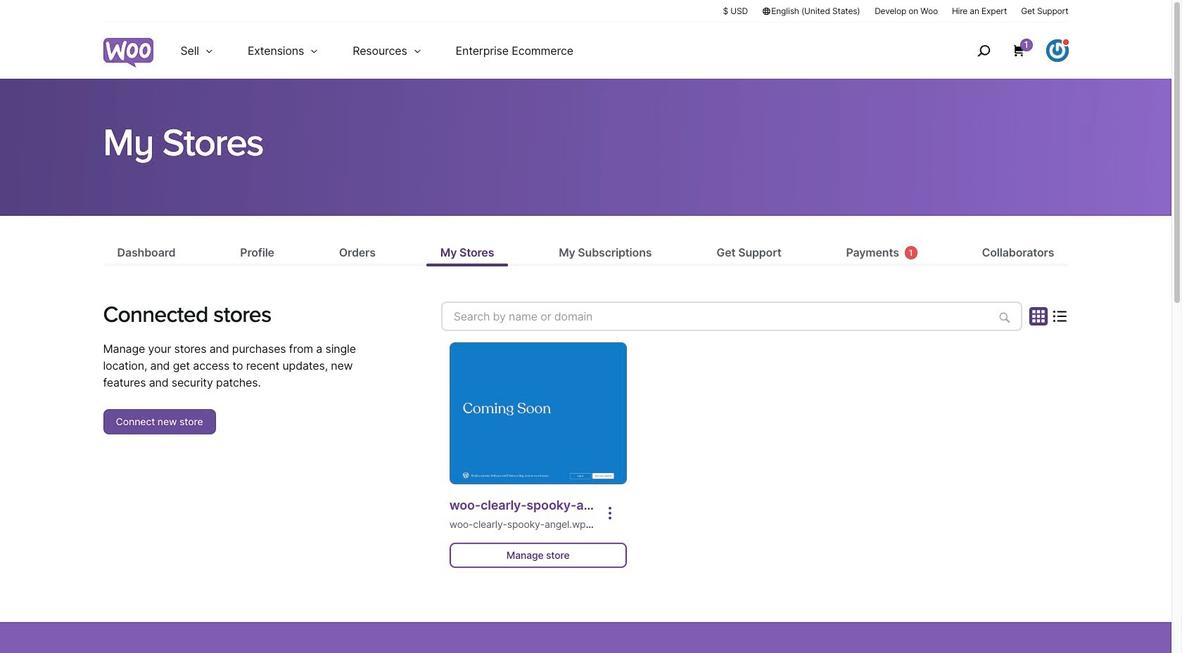 Task type: vqa. For each thing, say whether or not it's contained in the screenshot.
Open options menu image
yes



Task type: describe. For each thing, give the bounding box(es) containing it.
manage your store in a new browser tab image
[[450, 343, 627, 485]]

open options menu image
[[601, 505, 618, 522]]



Task type: locate. For each thing, give the bounding box(es) containing it.
open account menu image
[[1046, 39, 1069, 62]]

Search by name or domain text field
[[441, 302, 1022, 332]]

service navigation menu element
[[947, 28, 1069, 74]]

search image
[[972, 39, 995, 62]]



